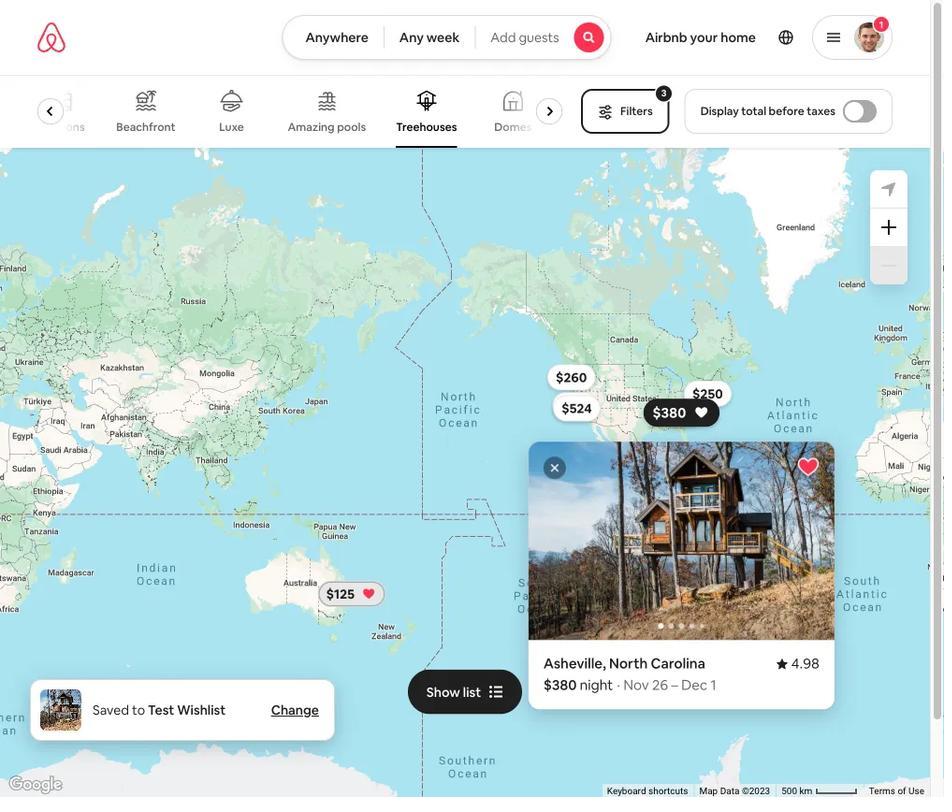 Task type: describe. For each thing, give the bounding box(es) containing it.
mansions
[[36, 120, 85, 134]]

taxes
[[807, 104, 836, 118]]

$380 inside button
[[653, 404, 686, 422]]

wishlist
[[177, 702, 226, 719]]

show list
[[427, 684, 481, 701]]

show list button
[[408, 670, 522, 715]]

airbnb
[[645, 29, 688, 46]]

terms of use link
[[869, 786, 925, 797]]

asheville, north carolina $380 night · nov 26 – dec 1
[[544, 655, 717, 695]]

guests
[[519, 29, 559, 46]]

to
[[132, 702, 145, 719]]

$260 button
[[547, 364, 596, 391]]

your
[[690, 29, 718, 46]]

nov
[[624, 676, 649, 695]]

terms
[[869, 786, 896, 797]]

$524 button
[[553, 395, 601, 422]]

luxe
[[220, 120, 245, 134]]

airbnb your home link
[[634, 18, 767, 57]]

any
[[399, 29, 424, 46]]

dec
[[681, 676, 708, 695]]

change
[[271, 702, 319, 719]]

week
[[427, 29, 460, 46]]

amazing pools
[[288, 120, 367, 134]]

zoom out image
[[882, 258, 897, 273]]

$111
[[669, 405, 694, 422]]

$136
[[670, 403, 698, 420]]

test
[[148, 702, 174, 719]]

1 inside "1" "dropdown button"
[[880, 18, 884, 30]]

asheville,
[[544, 655, 606, 673]]

–
[[671, 676, 678, 695]]

·
[[617, 676, 621, 695]]

$111 button
[[661, 400, 703, 426]]

display total before taxes button
[[685, 89, 893, 134]]

display total before taxes
[[701, 104, 836, 118]]

$152 button
[[553, 392, 598, 419]]

close image
[[549, 463, 560, 474]]

airbnb your home
[[645, 29, 756, 46]]

add guests button
[[475, 15, 612, 60]]

$250 $136
[[670, 385, 723, 420]]

any week button
[[384, 15, 476, 60]]

none search field containing anywhere
[[282, 15, 612, 60]]

$250 button
[[684, 381, 732, 407]]

keyboard shortcuts
[[607, 786, 688, 797]]



Task type: vqa. For each thing, say whether or not it's contained in the screenshot.
$260
yes



Task type: locate. For each thing, give the bounding box(es) containing it.
filters button
[[581, 89, 670, 134]]

$250
[[693, 385, 723, 402]]

$152
[[561, 397, 589, 414]]

1 vertical spatial $380
[[544, 676, 577, 695]]

use
[[909, 786, 925, 797]]

show
[[427, 684, 460, 701]]

©2023
[[742, 786, 770, 797]]

zoom in image
[[882, 220, 897, 235]]

add guests
[[491, 29, 559, 46]]

0 vertical spatial group
[[34, 75, 570, 148]]

remove from wishlist image
[[797, 456, 820, 478]]

group containing mansions
[[34, 75, 570, 148]]

1 inside asheville, north carolina $380 night · nov 26 – dec 1
[[711, 676, 717, 695]]

night
[[580, 676, 613, 695]]

1 vertical spatial 1
[[711, 676, 717, 695]]

$260
[[556, 369, 587, 386]]

1 vertical spatial group
[[529, 442, 944, 640]]

carolina
[[651, 655, 706, 673]]

add
[[491, 29, 516, 46]]

google map
showing 8 stays. including 2 saved stays. region
[[0, 148, 944, 797]]

km
[[800, 786, 813, 797]]

0 vertical spatial $380
[[653, 404, 686, 422]]

display
[[701, 104, 739, 118]]

26
[[652, 676, 668, 695]]

group
[[34, 75, 570, 148], [529, 442, 944, 640]]

0 horizontal spatial $380
[[544, 676, 577, 695]]

keyboard shortcuts button
[[607, 785, 688, 797]]

data
[[720, 786, 740, 797]]

1 horizontal spatial 1
[[880, 18, 884, 30]]

total
[[741, 104, 767, 118]]

map data ©2023
[[700, 786, 770, 797]]

map
[[700, 786, 718, 797]]

0 horizontal spatial 1
[[711, 676, 717, 695]]

north
[[609, 655, 648, 673]]

$380 inside asheville, north carolina $380 night · nov 26 – dec 1
[[544, 676, 577, 695]]

beachfront
[[117, 120, 176, 134]]

1 horizontal spatial $380
[[653, 404, 686, 422]]

$380 button
[[644, 399, 720, 427]]

$125
[[326, 586, 355, 603]]

shortcuts
[[649, 786, 688, 797]]

500 km
[[782, 786, 815, 797]]

None search field
[[282, 15, 612, 60]]

4.98
[[791, 655, 820, 673]]

before
[[769, 104, 804, 118]]

0 vertical spatial 1
[[880, 18, 884, 30]]

amazing
[[288, 120, 335, 134]]

anywhere
[[306, 29, 369, 46]]

change button
[[271, 702, 319, 719]]

profile element
[[634, 0, 893, 75]]

saved
[[93, 702, 129, 719]]

google image
[[5, 773, 66, 797]]

home
[[721, 29, 756, 46]]

anywhere button
[[282, 15, 384, 60]]

pools
[[337, 120, 367, 134]]

domes
[[495, 120, 532, 134]]

$524
[[562, 400, 592, 417]]

$380
[[653, 404, 686, 422], [544, 676, 577, 695]]

500 km button
[[776, 784, 864, 797]]

filters
[[621, 104, 653, 118]]

treehouses
[[397, 120, 458, 134]]

4.98 out of 5 average rating image
[[776, 655, 820, 673]]

500
[[782, 786, 797, 797]]

any week
[[399, 29, 460, 46]]

1
[[880, 18, 884, 30], [711, 676, 717, 695]]

1 button
[[812, 15, 893, 60]]

$136 button
[[661, 398, 707, 424]]

saved to test wishlist
[[93, 702, 226, 719]]

of
[[898, 786, 906, 797]]

list
[[463, 684, 481, 701]]

$125 button
[[318, 581, 386, 607]]

group inside google map
showing 8 stays. including 2 saved stays. region
[[529, 442, 944, 640]]

terms of use
[[869, 786, 925, 797]]

keyboard
[[607, 786, 646, 797]]



